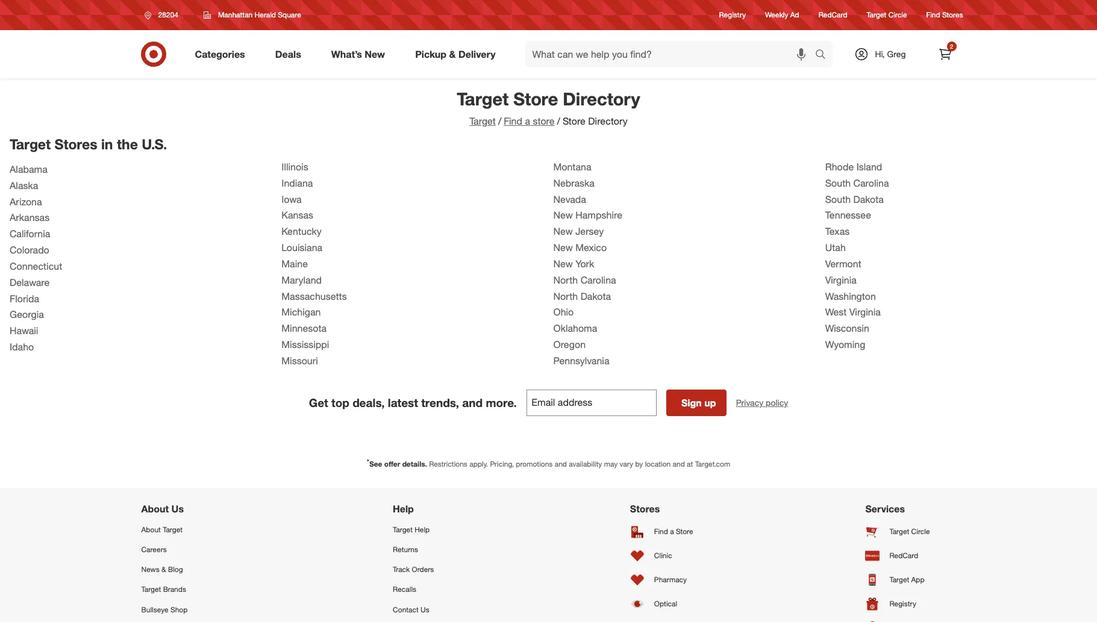 Task type: vqa. For each thing, say whether or not it's contained in the screenshot.
Order Pickup Ready within 2 hours at Charlotte East Change store
no



Task type: locate. For each thing, give the bounding box(es) containing it.
redcard right ad
[[819, 10, 847, 20]]

pennsylvania
[[553, 355, 609, 367]]

target app link
[[865, 568, 956, 592]]

by
[[635, 460, 643, 469]]

registry
[[719, 10, 746, 20], [890, 600, 916, 609]]

help up 'target help'
[[393, 503, 414, 515]]

0 vertical spatial find
[[926, 10, 940, 20]]

redcard up target app
[[890, 552, 918, 561]]

trends,
[[421, 396, 459, 410]]

a up clinic link
[[670, 527, 674, 536]]

target circle link up hi, greg
[[867, 10, 907, 20]]

indiana
[[282, 177, 313, 189]]

returns link
[[393, 540, 469, 560]]

carolina inside rhode island south carolina south dakota tennessee texas utah vermont virginia washington west virginia wisconsin wyoming
[[854, 177, 889, 189]]

0 vertical spatial store
[[514, 88, 558, 110]]

hi,
[[875, 49, 885, 59]]

registry link left the weekly
[[719, 10, 746, 20]]

and left more.
[[462, 396, 483, 410]]

vary
[[620, 460, 633, 469]]

new right what's
[[365, 48, 385, 60]]

target brands link
[[141, 580, 232, 600]]

0 horizontal spatial redcard link
[[819, 10, 847, 20]]

1 vertical spatial &
[[161, 565, 166, 574]]

store up clinic link
[[676, 527, 693, 536]]

1 vertical spatial find
[[504, 115, 522, 127]]

search button
[[809, 41, 838, 70]]

28204 button
[[136, 4, 191, 26]]

0 vertical spatial dakota
[[854, 193, 884, 205]]

bullseye
[[141, 605, 168, 614]]

kansas
[[282, 209, 313, 221]]

1 horizontal spatial &
[[449, 48, 456, 60]]

and left availability
[[555, 460, 567, 469]]

1 vertical spatial carolina
[[581, 274, 616, 286]]

about up careers
[[141, 525, 161, 534]]

1 vertical spatial us
[[421, 605, 429, 614]]

1 horizontal spatial and
[[555, 460, 567, 469]]

carolina down island
[[854, 177, 889, 189]]

pickup
[[415, 48, 447, 60]]

1 vertical spatial virginia
[[849, 306, 881, 318]]

a inside find a store link
[[670, 527, 674, 536]]

0 horizontal spatial us
[[171, 503, 184, 515]]

hi, greg
[[875, 49, 906, 59]]

store right store
[[563, 115, 586, 127]]

1 vertical spatial store
[[563, 115, 586, 127]]

store
[[514, 88, 558, 110], [563, 115, 586, 127], [676, 527, 693, 536]]

& for pickup
[[449, 48, 456, 60]]

/ right "target" link
[[498, 115, 501, 127]]

target down about us
[[163, 525, 183, 534]]

1 vertical spatial a
[[670, 527, 674, 536]]

top
[[331, 396, 349, 410]]

connecticut
[[10, 260, 62, 272]]

1 horizontal spatial redcard
[[890, 552, 918, 561]]

0 horizontal spatial circle
[[889, 10, 907, 20]]

michigan
[[282, 306, 321, 318]]

1 horizontal spatial a
[[670, 527, 674, 536]]

find right "target" link
[[504, 115, 522, 127]]

island
[[857, 161, 882, 173]]

1 vertical spatial registry link
[[865, 592, 956, 616]]

u.s.
[[142, 136, 167, 152]]

1 vertical spatial south
[[825, 193, 851, 205]]

2 horizontal spatial stores
[[942, 10, 963, 20]]

stores for target
[[55, 136, 97, 152]]

about up about target
[[141, 503, 169, 515]]

1 horizontal spatial us
[[421, 605, 429, 614]]

sign
[[681, 397, 702, 409]]

/ right store
[[557, 115, 560, 127]]

None text field
[[526, 390, 657, 416]]

0 horizontal spatial /
[[498, 115, 501, 127]]

massachusetts link
[[282, 290, 347, 302]]

delaware link
[[10, 276, 50, 288]]

find up 2 link
[[926, 10, 940, 20]]

registry left the weekly
[[719, 10, 746, 20]]

1 horizontal spatial dakota
[[854, 193, 884, 205]]

the
[[117, 136, 138, 152]]

0 horizontal spatial registry link
[[719, 10, 746, 20]]

and left at
[[673, 460, 685, 469]]

0 vertical spatial &
[[449, 48, 456, 60]]

store up find a store link
[[514, 88, 558, 110]]

colorado
[[10, 244, 49, 256]]

& for news
[[161, 565, 166, 574]]

new up new york 'link'
[[553, 242, 573, 254]]

us up about target link
[[171, 503, 184, 515]]

0 vertical spatial a
[[525, 115, 530, 127]]

carolina down york
[[581, 274, 616, 286]]

2 vertical spatial find
[[654, 527, 668, 536]]

dakota inside rhode island south carolina south dakota tennessee texas utah vermont virginia washington west virginia wisconsin wyoming
[[854, 193, 884, 205]]

utah link
[[825, 242, 846, 254]]

1 vertical spatial help
[[415, 525, 430, 534]]

& right pickup
[[449, 48, 456, 60]]

dakota down south carolina link
[[854, 193, 884, 205]]

new left york
[[553, 258, 573, 270]]

target circle
[[867, 10, 907, 20], [890, 527, 930, 536]]

alabama
[[10, 163, 47, 175]]

&
[[449, 48, 456, 60], [161, 565, 166, 574]]

1 horizontal spatial registry link
[[865, 592, 956, 616]]

about for about us
[[141, 503, 169, 515]]

north up ohio
[[553, 290, 578, 302]]

mexico
[[576, 242, 607, 254]]

target circle link down services
[[865, 520, 956, 544]]

us
[[171, 503, 184, 515], [421, 605, 429, 614]]

up
[[704, 397, 716, 409]]

what's new
[[331, 48, 385, 60]]

0 horizontal spatial redcard
[[819, 10, 847, 20]]

redcard link up target app
[[865, 544, 956, 568]]

target stores in the u.s.
[[10, 136, 167, 152]]

1 horizontal spatial /
[[557, 115, 560, 127]]

south
[[825, 177, 851, 189], [825, 193, 851, 205]]

new york link
[[553, 258, 594, 270]]

0 vertical spatial redcard
[[819, 10, 847, 20]]

us right contact
[[421, 605, 429, 614]]

ohio link
[[553, 306, 574, 318]]

& inside news & blog link
[[161, 565, 166, 574]]

redcard link
[[819, 10, 847, 20], [865, 544, 956, 568]]

find
[[926, 10, 940, 20], [504, 115, 522, 127], [654, 527, 668, 536]]

find up clinic
[[654, 527, 668, 536]]

new down nevada
[[553, 209, 573, 221]]

0 horizontal spatial a
[[525, 115, 530, 127]]

1 vertical spatial registry
[[890, 600, 916, 609]]

washington
[[825, 290, 876, 302]]

new mexico link
[[553, 242, 607, 254]]

registry down target app
[[890, 600, 916, 609]]

1 vertical spatial about
[[141, 525, 161, 534]]

news & blog link
[[141, 560, 232, 580]]

carolina inside montana nebraska nevada new hampshire new jersey new mexico new york north carolina north dakota ohio oklahoma oregon pennsylvania
[[581, 274, 616, 286]]

pharmacy link
[[630, 568, 705, 592]]

circle
[[889, 10, 907, 20], [911, 527, 930, 536]]

california link
[[10, 228, 50, 240]]

target circle down services
[[890, 527, 930, 536]]

stores left in
[[55, 136, 97, 152]]

vermont link
[[825, 258, 861, 270]]

promotions
[[516, 460, 553, 469]]

0 vertical spatial us
[[171, 503, 184, 515]]

dakota inside montana nebraska nevada new hampshire new jersey new mexico new york north carolina north dakota ohio oklahoma oregon pennsylvania
[[581, 290, 611, 302]]

2 horizontal spatial find
[[926, 10, 940, 20]]

1 horizontal spatial stores
[[630, 503, 660, 515]]

0 vertical spatial about
[[141, 503, 169, 515]]

york
[[576, 258, 594, 270]]

circle up the greg
[[889, 10, 907, 20]]

0 vertical spatial registry link
[[719, 10, 746, 20]]

north carolina link
[[553, 274, 616, 286]]

virginia down washington link
[[849, 306, 881, 318]]

kentucky
[[282, 225, 322, 238]]

dakota down north carolina link
[[581, 290, 611, 302]]

0 vertical spatial south
[[825, 177, 851, 189]]

north down new york 'link'
[[553, 274, 578, 286]]

1 vertical spatial north
[[553, 290, 578, 302]]

stores up find a store link
[[630, 503, 660, 515]]

stores up 2
[[942, 10, 963, 20]]

target up alabama 'link'
[[10, 136, 51, 152]]

1 north from the top
[[553, 274, 578, 286]]

0 horizontal spatial stores
[[55, 136, 97, 152]]

delaware
[[10, 276, 50, 288]]

us for about us
[[171, 503, 184, 515]]

1 vertical spatial stores
[[55, 136, 97, 152]]

find for find a store
[[654, 527, 668, 536]]

deals
[[275, 48, 301, 60]]

1 vertical spatial dakota
[[581, 290, 611, 302]]

shop
[[170, 605, 188, 614]]

virginia down vermont at right top
[[825, 274, 857, 286]]

0 vertical spatial circle
[[889, 10, 907, 20]]

target circle link
[[867, 10, 907, 20], [865, 520, 956, 544]]

0 horizontal spatial find
[[504, 115, 522, 127]]

hampshire
[[576, 209, 622, 221]]

1 horizontal spatial registry
[[890, 600, 916, 609]]

target circle up hi, greg
[[867, 10, 907, 20]]

nevada link
[[553, 193, 586, 205]]

west
[[825, 306, 847, 318]]

target up returns
[[393, 525, 413, 534]]

0 vertical spatial target circle link
[[867, 10, 907, 20]]

montana nebraska nevada new hampshire new jersey new mexico new york north carolina north dakota ohio oklahoma oregon pennsylvania
[[553, 161, 622, 367]]

registry link down target app
[[865, 592, 956, 616]]

1 horizontal spatial find
[[654, 527, 668, 536]]

target up hi,
[[867, 10, 887, 20]]

redcard link for target app link
[[865, 544, 956, 568]]

1 vertical spatial directory
[[588, 115, 628, 127]]

mississippi link
[[282, 339, 329, 351]]

sign up button
[[666, 390, 726, 416]]

0 horizontal spatial &
[[161, 565, 166, 574]]

0 vertical spatial help
[[393, 503, 414, 515]]

1 about from the top
[[141, 503, 169, 515]]

0 horizontal spatial dakota
[[581, 290, 611, 302]]

1 horizontal spatial carolina
[[854, 177, 889, 189]]

find a store link
[[630, 520, 705, 544]]

0 horizontal spatial registry
[[719, 10, 746, 20]]

utah
[[825, 242, 846, 254]]

missouri link
[[282, 355, 318, 367]]

help up returns link
[[415, 525, 430, 534]]

1 horizontal spatial help
[[415, 525, 430, 534]]

1 horizontal spatial circle
[[911, 527, 930, 536]]

redcard
[[819, 10, 847, 20], [890, 552, 918, 561]]

2 about from the top
[[141, 525, 161, 534]]

weekly ad
[[765, 10, 799, 20]]

1 horizontal spatial store
[[563, 115, 586, 127]]

find a store link
[[504, 115, 555, 127]]

2 horizontal spatial store
[[676, 527, 693, 536]]

1 vertical spatial redcard link
[[865, 544, 956, 568]]

2 / from the left
[[557, 115, 560, 127]]

a left store
[[525, 115, 530, 127]]

target left app
[[890, 576, 909, 585]]

0 vertical spatial north
[[553, 274, 578, 286]]

target up "target" link
[[457, 88, 509, 110]]

target down "news"
[[141, 585, 161, 594]]

redcard link right ad
[[819, 10, 847, 20]]

0 vertical spatial redcard link
[[819, 10, 847, 20]]

0 horizontal spatial carolina
[[581, 274, 616, 286]]

circle up app
[[911, 527, 930, 536]]

us inside 'link'
[[421, 605, 429, 614]]

stores for find
[[942, 10, 963, 20]]

0 vertical spatial stores
[[942, 10, 963, 20]]

idaho link
[[10, 341, 34, 353]]

alabama alaska arizona arkansas california colorado connecticut delaware florida georgia hawaii idaho
[[10, 163, 62, 353]]

south down rhode
[[825, 177, 851, 189]]

& left blog
[[161, 565, 166, 574]]

find stores link
[[926, 10, 963, 20]]

missouri
[[282, 355, 318, 367]]

west virginia link
[[825, 306, 881, 318]]

arkansas
[[10, 212, 50, 224]]

iowa link
[[282, 193, 302, 205]]

north
[[553, 274, 578, 286], [553, 290, 578, 302]]

1 horizontal spatial redcard link
[[865, 544, 956, 568]]

target left find a store link
[[469, 115, 496, 127]]

south up "tennessee"
[[825, 193, 851, 205]]

target down services
[[890, 527, 909, 536]]

a inside target store directory target / find a store / store directory
[[525, 115, 530, 127]]

0 horizontal spatial store
[[514, 88, 558, 110]]

0 vertical spatial carolina
[[854, 177, 889, 189]]

& inside pickup & delivery link
[[449, 48, 456, 60]]

2 vertical spatial store
[[676, 527, 693, 536]]



Task type: describe. For each thing, give the bounding box(es) containing it.
2 north from the top
[[553, 290, 578, 302]]

bullseye shop
[[141, 605, 188, 614]]

0 vertical spatial registry
[[719, 10, 746, 20]]

brands
[[163, 585, 186, 594]]

28204
[[158, 10, 178, 19]]

0 vertical spatial directory
[[563, 88, 640, 110]]

*
[[367, 458, 369, 465]]

minnesota
[[282, 323, 327, 335]]

orders
[[412, 565, 434, 574]]

deals link
[[265, 41, 316, 67]]

location
[[645, 460, 671, 469]]

illinois link
[[282, 161, 308, 173]]

rhode island link
[[825, 161, 882, 173]]

montana link
[[553, 161, 591, 173]]

bullseye shop link
[[141, 600, 232, 620]]

about target link
[[141, 520, 232, 540]]

manhattan herald square button
[[196, 4, 309, 26]]

2
[[950, 43, 953, 50]]

weekly
[[765, 10, 788, 20]]

louisiana link
[[282, 242, 322, 254]]

arizona
[[10, 196, 42, 208]]

see
[[369, 460, 382, 469]]

2 horizontal spatial and
[[673, 460, 685, 469]]

2 link
[[932, 41, 958, 67]]

careers
[[141, 545, 167, 554]]

recalls
[[393, 585, 416, 594]]

hawaii
[[10, 325, 38, 337]]

georgia
[[10, 309, 44, 321]]

find inside target store directory target / find a store / store directory
[[504, 115, 522, 127]]

2 south from the top
[[825, 193, 851, 205]]

maryland
[[282, 274, 322, 286]]

contact
[[393, 605, 419, 614]]

latest
[[388, 396, 418, 410]]

1 vertical spatial circle
[[911, 527, 930, 536]]

manhattan
[[218, 10, 253, 19]]

1 vertical spatial target circle link
[[865, 520, 956, 544]]

about for about target
[[141, 525, 161, 534]]

colorado link
[[10, 244, 49, 256]]

us for contact us
[[421, 605, 429, 614]]

idaho
[[10, 341, 34, 353]]

florida link
[[10, 293, 39, 305]]

track
[[393, 565, 410, 574]]

1 vertical spatial target circle
[[890, 527, 930, 536]]

oklahoma
[[553, 323, 597, 335]]

categories link
[[185, 41, 260, 67]]

in
[[101, 136, 113, 152]]

new up new mexico link
[[553, 225, 573, 238]]

careers link
[[141, 540, 232, 560]]

illinois
[[282, 161, 308, 173]]

hawaii link
[[10, 325, 38, 337]]

what's
[[331, 48, 362, 60]]

target.com
[[695, 460, 730, 469]]

returns
[[393, 545, 418, 554]]

target help link
[[393, 520, 469, 540]]

pickup & delivery
[[415, 48, 496, 60]]

0 horizontal spatial help
[[393, 503, 414, 515]]

vermont
[[825, 258, 861, 270]]

apply.
[[469, 460, 488, 469]]

kentucky link
[[282, 225, 322, 238]]

greg
[[887, 49, 906, 59]]

maryland link
[[282, 274, 322, 286]]

pennsylvania link
[[553, 355, 609, 367]]

jersey
[[576, 225, 604, 238]]

indiana link
[[282, 177, 313, 189]]

iowa
[[282, 193, 302, 205]]

may
[[604, 460, 618, 469]]

wyoming link
[[825, 339, 865, 351]]

target brands
[[141, 585, 186, 594]]

categories
[[195, 48, 245, 60]]

north dakota link
[[553, 290, 611, 302]]

herald
[[255, 10, 276, 19]]

wyoming
[[825, 339, 865, 351]]

pickup & delivery link
[[405, 41, 511, 67]]

mississippi
[[282, 339, 329, 351]]

1 south from the top
[[825, 177, 851, 189]]

0 vertical spatial virginia
[[825, 274, 857, 286]]

find for find stores
[[926, 10, 940, 20]]

florida
[[10, 293, 39, 305]]

1 vertical spatial redcard
[[890, 552, 918, 561]]

0 horizontal spatial and
[[462, 396, 483, 410]]

oklahoma link
[[553, 323, 597, 335]]

store inside find a store link
[[676, 527, 693, 536]]

get top deals, latest trends, and more.
[[309, 396, 517, 410]]

tennessee link
[[825, 209, 871, 221]]

1 / from the left
[[498, 115, 501, 127]]

2 vertical spatial stores
[[630, 503, 660, 515]]

montana
[[553, 161, 591, 173]]

at
[[687, 460, 693, 469]]

new inside what's new link
[[365, 48, 385, 60]]

0 vertical spatial target circle
[[867, 10, 907, 20]]

privacy policy
[[736, 398, 788, 408]]

delivery
[[458, 48, 496, 60]]

What can we help you find? suggestions appear below search field
[[525, 41, 818, 67]]

details.
[[402, 460, 427, 469]]

redcard link for target circle link to the top
[[819, 10, 847, 20]]

rhode island south carolina south dakota tennessee texas utah vermont virginia washington west virginia wisconsin wyoming
[[825, 161, 889, 351]]

rhode
[[825, 161, 854, 173]]

what's new link
[[321, 41, 400, 67]]

search
[[809, 49, 838, 61]]

privacy
[[736, 398, 763, 408]]

kansas link
[[282, 209, 313, 221]]



